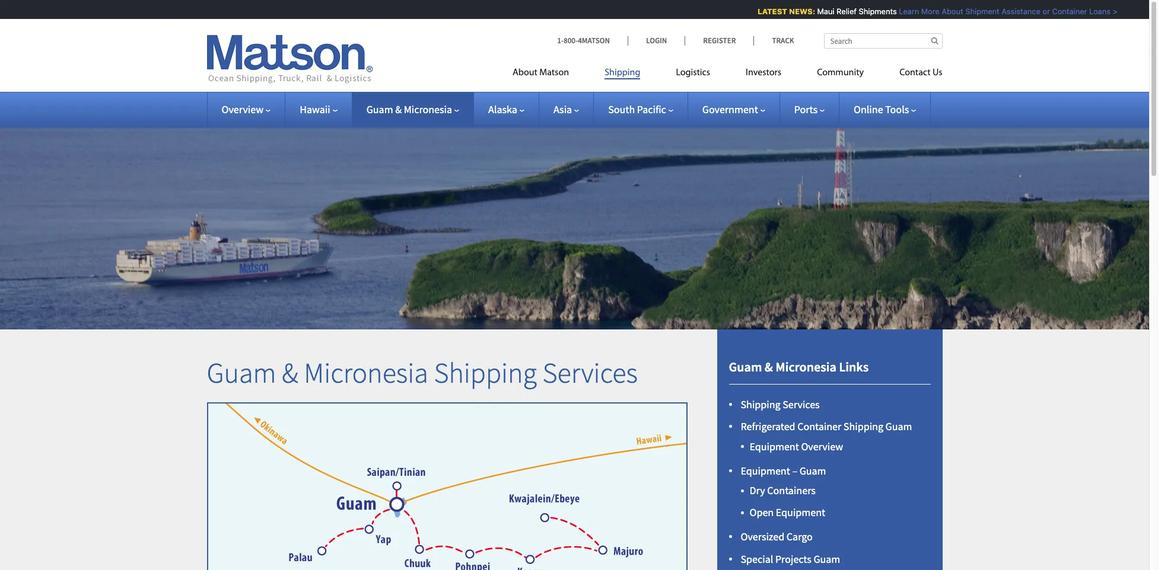 Task type: describe. For each thing, give the bounding box(es) containing it.
Search search field
[[824, 33, 943, 49]]

links
[[839, 359, 869, 376]]

guam & micronesia links section
[[702, 330, 958, 571]]

about matson
[[513, 68, 569, 78]]

about inside top menu navigation
[[513, 68, 538, 78]]

equipment for equipment – guam
[[741, 465, 790, 478]]

logistics link
[[658, 62, 728, 87]]

guam & micronesia shipping services
[[207, 356, 638, 391]]

micronesia for guam & micronesia links
[[776, 359, 837, 376]]

hawaii link
[[300, 103, 338, 116]]

matson
[[540, 68, 569, 78]]

search image
[[931, 37, 939, 45]]

overview inside guam & micronesia links section
[[801, 440, 843, 454]]

open
[[750, 506, 774, 520]]

equipment overview link
[[750, 440, 843, 454]]

1-800-4matson link
[[557, 36, 628, 46]]

2 vertical spatial equipment
[[776, 506, 826, 520]]

–
[[793, 465, 798, 478]]

asia link
[[554, 103, 579, 116]]

micronesia for guam & micronesia shipping services
[[304, 356, 428, 391]]

4matson
[[578, 36, 610, 46]]

latest news: maui relief shipments learn more about shipment assistance or container loans >
[[753, 7, 1113, 16]]

latest
[[753, 7, 782, 16]]

open equipment
[[750, 506, 826, 520]]

dry containers link
[[750, 485, 816, 498]]

containers
[[768, 485, 816, 498]]

shipping services link
[[741, 398, 820, 412]]

0 vertical spatial overview
[[222, 103, 264, 116]]

login link
[[628, 36, 685, 46]]

south
[[608, 103, 635, 116]]

learn more about shipment assistance or container loans > link
[[894, 7, 1113, 16]]

online tools link
[[854, 103, 917, 116]]

equipment – guam link
[[741, 465, 826, 478]]

equipment – guam
[[741, 465, 826, 478]]

us
[[933, 68, 943, 78]]

micronesia for guam & micronesia
[[404, 103, 452, 116]]

refrigerated
[[741, 420, 796, 434]]

& for guam & micronesia
[[395, 103, 402, 116]]

login
[[646, 36, 667, 46]]

projects
[[776, 553, 812, 567]]

or
[[1038, 7, 1045, 16]]

blue matson logo with ocean, shipping, truck, rail and logistics written beneath it. image
[[207, 35, 373, 84]]

800-
[[564, 36, 578, 46]]

about matson link
[[513, 62, 587, 87]]

contact us
[[900, 68, 943, 78]]

investors link
[[728, 62, 800, 87]]

investors
[[746, 68, 782, 78]]

learn
[[894, 7, 914, 16]]

1-
[[557, 36, 564, 46]]

register link
[[685, 36, 754, 46]]

>
[[1108, 7, 1113, 16]]

shipping link
[[587, 62, 658, 87]]

asia
[[554, 103, 572, 116]]

1 horizontal spatial about
[[937, 7, 958, 16]]

relief
[[832, 7, 852, 16]]

news:
[[784, 7, 810, 16]]

track
[[772, 36, 794, 46]]

pacific
[[637, 103, 666, 116]]



Task type: vqa. For each thing, say whether or not it's contained in the screenshot.
up
no



Task type: locate. For each thing, give the bounding box(es) containing it.
container right or
[[1047, 7, 1082, 16]]

guam
[[367, 103, 393, 116], [207, 356, 276, 391], [729, 359, 762, 376], [886, 420, 913, 434], [800, 465, 826, 478], [814, 553, 841, 567]]

special projects guam link
[[741, 553, 841, 567]]

online tools
[[854, 103, 909, 116]]

shipping
[[605, 68, 641, 78], [434, 356, 537, 391], [741, 398, 781, 412], [844, 420, 884, 434]]

guam image
[[389, 478, 523, 571], [389, 498, 523, 571], [535, 510, 669, 571], [361, 522, 494, 571], [412, 542, 545, 571], [596, 542, 730, 571], [312, 545, 445, 571], [461, 546, 594, 571], [523, 551, 656, 571]]

container
[[1047, 7, 1082, 16], [798, 420, 842, 434]]

micronesia
[[404, 103, 452, 116], [304, 356, 428, 391], [776, 359, 837, 376]]

logistics
[[676, 68, 710, 78]]

maui
[[812, 7, 829, 16]]

shipment
[[960, 7, 995, 16]]

1 horizontal spatial overview
[[801, 440, 843, 454]]

alaska
[[489, 103, 517, 116]]

1 vertical spatial about
[[513, 68, 538, 78]]

& inside section
[[765, 359, 773, 376]]

dry containers
[[750, 485, 816, 498]]

container inside guam & micronesia links section
[[798, 420, 842, 434]]

guam & micronesia links
[[729, 359, 869, 376]]

overview
[[222, 103, 264, 116], [801, 440, 843, 454]]

contact us link
[[882, 62, 943, 87]]

government
[[703, 103, 758, 116]]

community link
[[800, 62, 882, 87]]

1 vertical spatial equipment
[[741, 465, 790, 478]]

equipment up dry
[[741, 465, 790, 478]]

1-800-4matson
[[557, 36, 610, 46]]

contact
[[900, 68, 931, 78]]

shipping services
[[741, 398, 820, 412]]

community
[[817, 68, 864, 78]]

cargo
[[787, 531, 813, 545]]

alaska link
[[489, 103, 525, 116]]

south pacific link
[[608, 103, 674, 116]]

0 horizontal spatial container
[[798, 420, 842, 434]]

1 vertical spatial container
[[798, 420, 842, 434]]

1 vertical spatial services
[[783, 398, 820, 412]]

ports link
[[795, 103, 825, 116]]

oversized cargo
[[741, 531, 813, 545]]

oversized cargo link
[[741, 531, 813, 545]]

online
[[854, 103, 883, 116]]

0 vertical spatial services
[[543, 356, 638, 391]]

shipments
[[854, 7, 892, 16]]

2 horizontal spatial &
[[765, 359, 773, 376]]

&
[[395, 103, 402, 116], [282, 356, 298, 391], [765, 359, 773, 376]]

register
[[703, 36, 736, 46]]

about
[[937, 7, 958, 16], [513, 68, 538, 78]]

container up equipment overview
[[798, 420, 842, 434]]

services inside guam & micronesia links section
[[783, 398, 820, 412]]

overview link
[[222, 103, 271, 116]]

guam & micronesia link
[[367, 103, 459, 116]]

equipment down refrigerated
[[750, 440, 799, 454]]

refrigerated container shipping guam
[[741, 420, 913, 434]]

equipment down containers
[[776, 506, 826, 520]]

equipment
[[750, 440, 799, 454], [741, 465, 790, 478], [776, 506, 826, 520]]

about right more
[[937, 7, 958, 16]]

matson containership sailing for guam shipping service. image
[[0, 109, 1150, 330]]

special
[[741, 553, 774, 567]]

south pacific
[[608, 103, 666, 116]]

dry
[[750, 485, 765, 498]]

map guam image
[[207, 403, 688, 571]]

ports
[[795, 103, 818, 116]]

0 horizontal spatial &
[[282, 356, 298, 391]]

refrigerated container shipping guam link
[[741, 420, 913, 434]]

1 horizontal spatial &
[[395, 103, 402, 116]]

0 horizontal spatial about
[[513, 68, 538, 78]]

oversized
[[741, 531, 785, 545]]

track link
[[754, 36, 794, 46]]

top menu navigation
[[513, 62, 943, 87]]

0 horizontal spatial services
[[543, 356, 638, 391]]

1 horizontal spatial container
[[1047, 7, 1082, 16]]

assistance
[[997, 7, 1036, 16]]

1 horizontal spatial services
[[783, 398, 820, 412]]

0 horizontal spatial overview
[[222, 103, 264, 116]]

guam & micronesia
[[367, 103, 452, 116]]

tools
[[886, 103, 909, 116]]

about left matson
[[513, 68, 538, 78]]

& for guam & micronesia shipping services
[[282, 356, 298, 391]]

government link
[[703, 103, 765, 116]]

services
[[543, 356, 638, 391], [783, 398, 820, 412]]

0 vertical spatial container
[[1047, 7, 1082, 16]]

special projects guam
[[741, 553, 841, 567]]

open equipment link
[[750, 506, 826, 520]]

None search field
[[824, 33, 943, 49]]

& for guam & micronesia links
[[765, 359, 773, 376]]

1 vertical spatial overview
[[801, 440, 843, 454]]

shipping inside shipping link
[[605, 68, 641, 78]]

hawaii
[[300, 103, 330, 116]]

equipment overview
[[750, 440, 843, 454]]

more
[[916, 7, 935, 16]]

equipment for equipment overview
[[750, 440, 799, 454]]

0 vertical spatial about
[[937, 7, 958, 16]]

micronesia inside guam & micronesia links section
[[776, 359, 837, 376]]

loans
[[1084, 7, 1106, 16]]

0 vertical spatial equipment
[[750, 440, 799, 454]]



